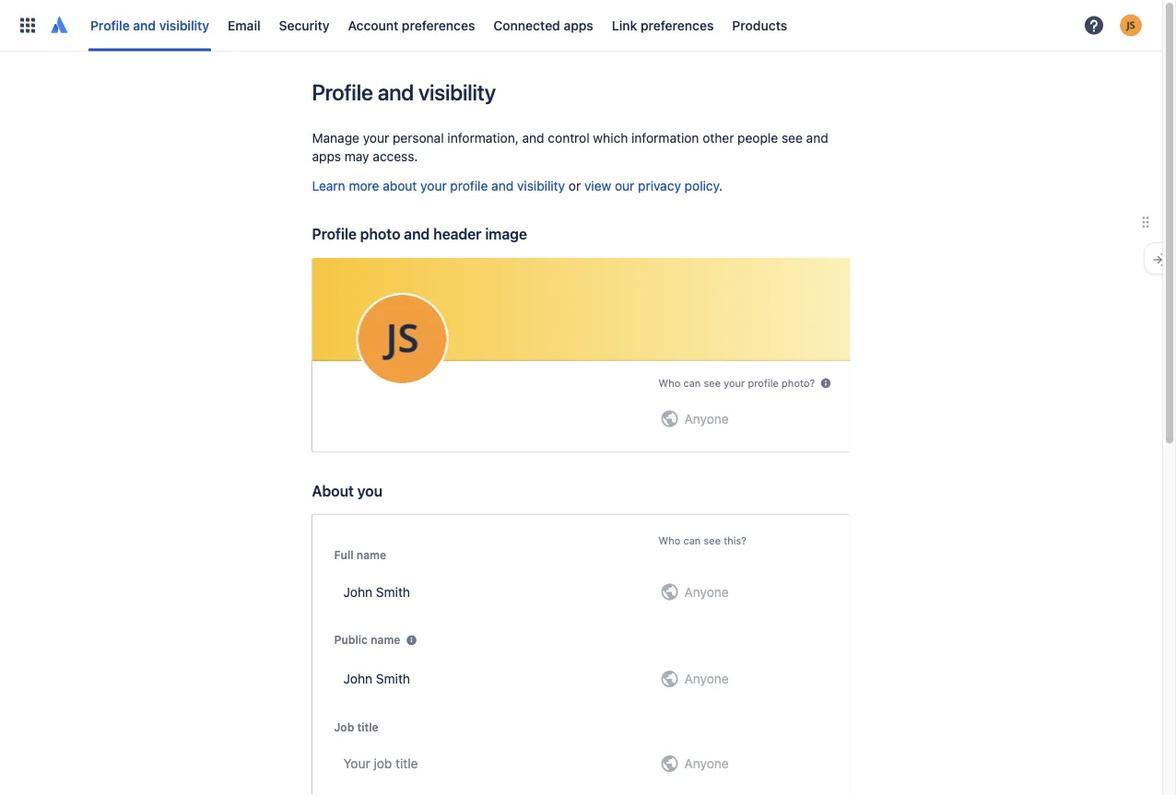 Task type: describe. For each thing, give the bounding box(es) containing it.
who can see your profile photo?
[[659, 378, 815, 390]]

or
[[569, 178, 581, 194]]

anyone for can
[[685, 411, 729, 426]]

2 john from the top
[[343, 672, 373, 687]]

banner containing profile and visibility
[[0, 0, 1163, 52]]

account image
[[1120, 14, 1142, 36]]

full name
[[334, 549, 386, 562]]

account preferences link
[[343, 11, 481, 40]]

2 john smith from the top
[[343, 672, 410, 687]]

link preferences
[[612, 18, 714, 33]]

profile inside profile and visibility 'link'
[[90, 18, 130, 33]]

connected apps
[[494, 18, 594, 33]]

3 anyone from the top
[[685, 672, 729, 687]]

this?
[[724, 535, 747, 547]]

about
[[312, 482, 354, 500]]

0 horizontal spatial title
[[357, 721, 379, 734]]

products link
[[727, 11, 793, 40]]

apps inside manage profile menu element
[[564, 18, 594, 33]]

manage
[[312, 130, 360, 146]]

public
[[334, 634, 368, 647]]

our
[[615, 178, 635, 194]]

job
[[374, 756, 392, 772]]

profile for photo?
[[748, 378, 779, 390]]

image
[[485, 225, 527, 243]]

can for your
[[684, 378, 701, 390]]

see inside manage your personal information, and control which information other people see and apps may access.
[[782, 130, 803, 146]]

control
[[548, 130, 590, 146]]

job
[[334, 721, 354, 734]]

profile and visibility inside 'link'
[[90, 18, 209, 33]]

who for who can see your profile photo?
[[659, 378, 681, 390]]

manage profile menu element
[[11, 0, 1078, 51]]

your job title
[[343, 756, 418, 772]]

view our privacy policy link
[[585, 178, 719, 194]]

header
[[433, 225, 482, 243]]

public name
[[334, 634, 401, 647]]

1 john smith from the top
[[343, 585, 410, 600]]

your for who
[[724, 378, 745, 390]]

see for who can see this?
[[704, 535, 721, 547]]

about
[[383, 178, 417, 194]]

2 vertical spatial profile
[[312, 225, 357, 243]]

2 horizontal spatial visibility
[[517, 178, 565, 194]]

security
[[279, 18, 330, 33]]

people
[[738, 130, 778, 146]]

photo?
[[782, 378, 815, 390]]

learn
[[312, 178, 346, 194]]

can for this?
[[684, 535, 701, 547]]



Task type: locate. For each thing, give the bounding box(es) containing it.
1 vertical spatial smith
[[376, 672, 410, 687]]

john
[[343, 585, 373, 600], [343, 672, 373, 687]]

0 horizontal spatial profile
[[450, 178, 488, 194]]

visibility left or
[[517, 178, 565, 194]]

4 anyone from the top
[[685, 756, 729, 772]]

preferences right 'link'
[[641, 18, 714, 33]]

1 horizontal spatial visibility
[[419, 79, 496, 105]]

and
[[133, 18, 156, 33], [378, 79, 414, 105], [522, 130, 545, 146], [806, 130, 829, 146], [492, 178, 514, 194], [404, 225, 430, 243]]

privacy
[[638, 178, 681, 194]]

john smith
[[343, 585, 410, 600], [343, 672, 410, 687]]

profile left photo
[[312, 225, 357, 243]]

0 vertical spatial profile
[[450, 178, 488, 194]]

1 vertical spatial profile and visibility
[[312, 79, 496, 105]]

email link
[[222, 11, 266, 40]]

apps inside manage your personal information, and control which information other people see and apps may access.
[[312, 149, 341, 164]]

smith down public name
[[376, 672, 410, 687]]

title right job
[[396, 756, 418, 772]]

your right "about"
[[421, 178, 447, 194]]

connected apps link
[[488, 11, 599, 40]]

name for public name
[[371, 634, 401, 647]]

preferences right account
[[402, 18, 475, 33]]

your up may at the top left
[[363, 130, 389, 146]]

0 vertical spatial john
[[343, 585, 373, 600]]

see for who can see your profile photo?
[[704, 378, 721, 390]]

apps left 'link'
[[564, 18, 594, 33]]

banner
[[0, 0, 1163, 52]]

account
[[348, 18, 399, 33]]

your left photo?
[[724, 378, 745, 390]]

0 vertical spatial title
[[357, 721, 379, 734]]

email
[[228, 18, 261, 33]]

1 can from the top
[[684, 378, 701, 390]]

about you
[[312, 482, 383, 500]]

profile and visibility link
[[85, 11, 215, 40]]

0 vertical spatial visibility
[[159, 18, 209, 33]]

0 horizontal spatial visibility
[[159, 18, 209, 33]]

see right people
[[782, 130, 803, 146]]

who can see this?
[[659, 535, 747, 547]]

2 smith from the top
[[376, 672, 410, 687]]

profile up header
[[450, 178, 488, 194]]

2 anyone from the top
[[685, 585, 729, 600]]

connected
[[494, 18, 560, 33]]

security link
[[273, 11, 335, 40]]

information,
[[448, 130, 519, 146]]

1 who from the top
[[659, 378, 681, 390]]

1 horizontal spatial profile and visibility
[[312, 79, 496, 105]]

see left photo?
[[704, 378, 721, 390]]

apps
[[564, 18, 594, 33], [312, 149, 341, 164]]

0 vertical spatial smith
[[376, 585, 410, 600]]

and inside 'link'
[[133, 18, 156, 33]]

profile for and
[[450, 178, 488, 194]]

profile up manage
[[312, 79, 373, 105]]

0 vertical spatial name
[[357, 549, 386, 562]]

0 horizontal spatial profile and visibility
[[90, 18, 209, 33]]

name for full name
[[357, 549, 386, 562]]

profile
[[450, 178, 488, 194], [748, 378, 779, 390]]

you
[[358, 482, 383, 500]]

link
[[612, 18, 637, 33]]

smith
[[376, 585, 410, 600], [376, 672, 410, 687]]

1 vertical spatial john
[[343, 672, 373, 687]]

job title
[[334, 721, 379, 734]]

see left this?
[[704, 535, 721, 547]]

1 vertical spatial can
[[684, 535, 701, 547]]

visibility up information,
[[419, 79, 496, 105]]

your inside manage your personal information, and control which information other people see and apps may access.
[[363, 130, 389, 146]]

personal
[[393, 130, 444, 146]]

may
[[345, 149, 369, 164]]

0 horizontal spatial your
[[363, 130, 389, 146]]

help image
[[1083, 14, 1106, 36]]

0 vertical spatial see
[[782, 130, 803, 146]]

preferences
[[402, 18, 475, 33], [641, 18, 714, 33]]

profile photo and header image
[[312, 225, 527, 243]]

atlassian image
[[48, 14, 70, 36], [48, 14, 70, 36]]

information
[[632, 130, 699, 146]]

1 smith from the top
[[376, 585, 410, 600]]

your for learn
[[421, 178, 447, 194]]

1 vertical spatial john smith
[[343, 672, 410, 687]]

1 horizontal spatial preferences
[[641, 18, 714, 33]]

2 horizontal spatial your
[[724, 378, 745, 390]]

name
[[357, 549, 386, 562], [371, 634, 401, 647]]

can
[[684, 378, 701, 390], [684, 535, 701, 547]]

0 vertical spatial apps
[[564, 18, 594, 33]]

1 horizontal spatial your
[[421, 178, 447, 194]]

0 vertical spatial john smith
[[343, 585, 410, 600]]

1 vertical spatial see
[[704, 378, 721, 390]]

more
[[349, 178, 379, 194]]

1 horizontal spatial apps
[[564, 18, 594, 33]]

0 vertical spatial profile
[[90, 18, 130, 33]]

2 preferences from the left
[[641, 18, 714, 33]]

anyone for name
[[685, 585, 729, 600]]

switch to... image
[[17, 14, 39, 36]]

view
[[585, 178, 612, 194]]

1 vertical spatial profile
[[748, 378, 779, 390]]

2 vertical spatial visibility
[[517, 178, 565, 194]]

who for who can see this?
[[659, 535, 681, 547]]

your
[[363, 130, 389, 146], [421, 178, 447, 194], [724, 378, 745, 390]]

learn more about your profile and visibility or view our privacy policy .
[[312, 178, 723, 194]]

other
[[703, 130, 734, 146]]

name right public
[[371, 634, 401, 647]]

0 vertical spatial your
[[363, 130, 389, 146]]

2 can from the top
[[684, 535, 701, 547]]

john down full name
[[343, 585, 373, 600]]

profile right switch to... icon
[[90, 18, 130, 33]]

1 vertical spatial profile
[[312, 79, 373, 105]]

0 horizontal spatial apps
[[312, 149, 341, 164]]

2 vertical spatial see
[[704, 535, 721, 547]]

1 anyone from the top
[[685, 411, 729, 426]]

john down public
[[343, 672, 373, 687]]

1 horizontal spatial profile
[[748, 378, 779, 390]]

preferences for link preferences
[[641, 18, 714, 33]]

title
[[357, 721, 379, 734], [396, 756, 418, 772]]

1 vertical spatial your
[[421, 178, 447, 194]]

your
[[343, 756, 370, 772]]

1 vertical spatial apps
[[312, 149, 341, 164]]

which
[[593, 130, 628, 146]]

2 vertical spatial your
[[724, 378, 745, 390]]

profile left photo?
[[748, 378, 779, 390]]

account preferences
[[348, 18, 475, 33]]

products
[[733, 18, 788, 33]]

.
[[719, 178, 723, 194]]

preferences for account preferences
[[402, 18, 475, 33]]

anyone
[[685, 411, 729, 426], [685, 585, 729, 600], [685, 672, 729, 687], [685, 756, 729, 772]]

photo
[[360, 225, 401, 243]]

0 horizontal spatial preferences
[[402, 18, 475, 33]]

1 preferences from the left
[[402, 18, 475, 33]]

profile
[[90, 18, 130, 33], [312, 79, 373, 105], [312, 225, 357, 243]]

link preferences link
[[607, 11, 720, 40]]

learn more about your profile and visibility link
[[312, 178, 565, 194]]

0 vertical spatial who
[[659, 378, 681, 390]]

name right full
[[357, 549, 386, 562]]

1 vertical spatial name
[[371, 634, 401, 647]]

1 vertical spatial who
[[659, 535, 681, 547]]

1 vertical spatial title
[[396, 756, 418, 772]]

john smith down public name
[[343, 672, 410, 687]]

visibility left "email"
[[159, 18, 209, 33]]

who
[[659, 378, 681, 390], [659, 535, 681, 547]]

1 john from the top
[[343, 585, 373, 600]]

0 vertical spatial can
[[684, 378, 701, 390]]

full
[[334, 549, 354, 562]]

see
[[782, 130, 803, 146], [704, 378, 721, 390], [704, 535, 721, 547]]

title right the "job"
[[357, 721, 379, 734]]

smith down full name
[[376, 585, 410, 600]]

anyone for title
[[685, 756, 729, 772]]

apps down manage
[[312, 149, 341, 164]]

1 horizontal spatial title
[[396, 756, 418, 772]]

visibility inside profile and visibility 'link'
[[159, 18, 209, 33]]

manage your personal information, and control which information other people see and apps may access.
[[312, 130, 829, 164]]

policy
[[685, 178, 719, 194]]

john smith down full name
[[343, 585, 410, 600]]

visibility
[[159, 18, 209, 33], [419, 79, 496, 105], [517, 178, 565, 194]]

1 vertical spatial visibility
[[419, 79, 496, 105]]

0 vertical spatial profile and visibility
[[90, 18, 209, 33]]

2 who from the top
[[659, 535, 681, 547]]

access.
[[373, 149, 418, 164]]

profile and visibility
[[90, 18, 209, 33], [312, 79, 496, 105]]



Task type: vqa. For each thing, say whether or not it's contained in the screenshot.
See
yes



